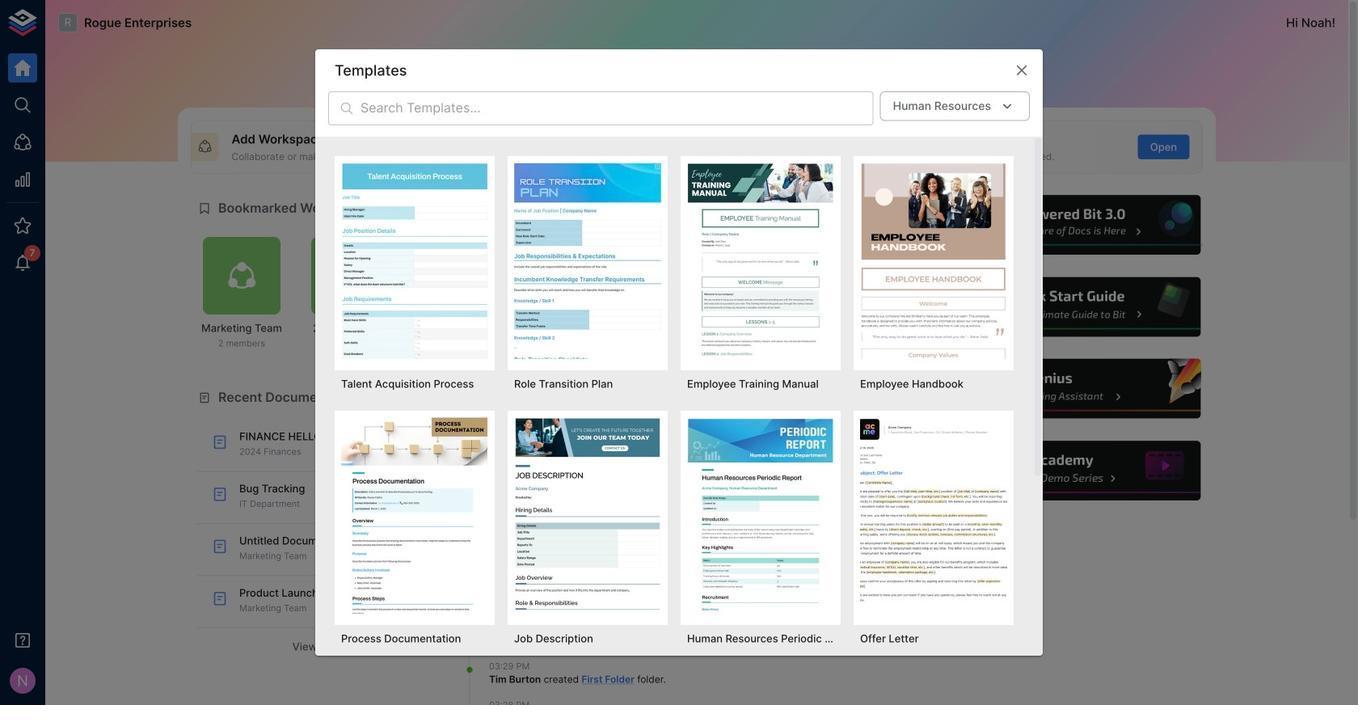 Task type: describe. For each thing, give the bounding box(es) containing it.
offer letter image
[[861, 418, 1008, 614]]

4 help image from the top
[[960, 439, 1204, 503]]

1 help image from the top
[[960, 193, 1204, 257]]

employee handbook image
[[861, 163, 1008, 359]]

job description image
[[514, 418, 662, 614]]

role transition plan image
[[514, 163, 662, 359]]

human resources periodic report image
[[687, 418, 835, 614]]



Task type: vqa. For each thing, say whether or not it's contained in the screenshot.
Search Invites... text field
no



Task type: locate. For each thing, give the bounding box(es) containing it.
2 help image from the top
[[960, 275, 1204, 339]]

employee training manual image
[[687, 163, 835, 359]]

help image
[[960, 193, 1204, 257], [960, 275, 1204, 339], [960, 357, 1204, 421], [960, 439, 1204, 503]]

Search Templates... text field
[[361, 92, 874, 126]]

talent acquisition process image
[[341, 163, 489, 359]]

dialog
[[315, 50, 1043, 705]]

process documentation image
[[341, 418, 489, 614]]

3 help image from the top
[[960, 357, 1204, 421]]



